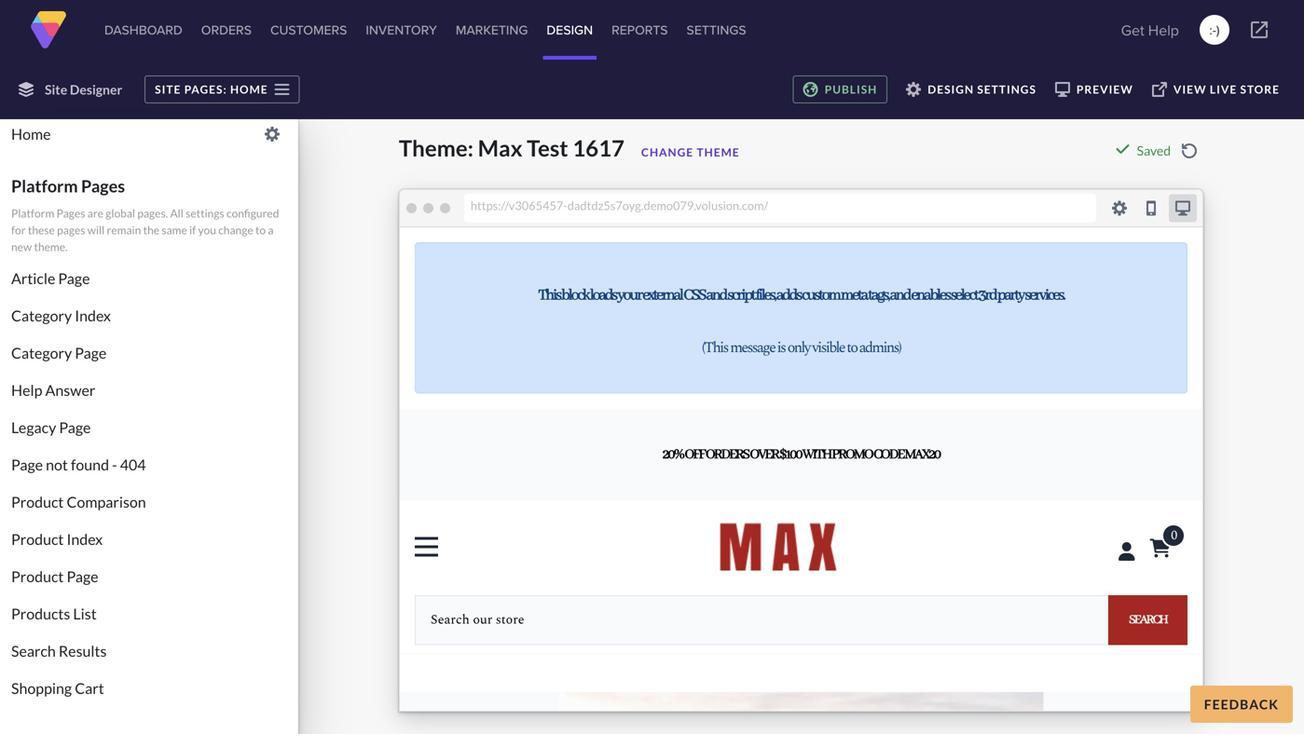 Task type: describe. For each thing, give the bounding box(es) containing it.
design
[[928, 83, 974, 96]]

volusion-logo link
[[30, 11, 67, 48]]

configured
[[227, 206, 279, 220]]

page inside "link"
[[11, 456, 43, 474]]

get help link
[[1116, 11, 1185, 48]]

page not found - 404 link
[[5, 447, 294, 484]]

test
[[527, 135, 568, 161]]

a
[[268, 223, 274, 237]]

page for legacy page
[[59, 419, 91, 437]]

for
[[11, 223, 26, 237]]

:-)
[[1210, 21, 1220, 39]]

feedback
[[1204, 697, 1279, 713]]

product page
[[11, 568, 98, 586]]

view
[[1174, 83, 1207, 96]]

theme:
[[399, 135, 474, 161]]

page for category page
[[75, 344, 107, 362]]

all
[[170, 206, 183, 220]]

page for article page
[[58, 269, 90, 288]]

product for product index
[[11, 530, 64, 549]]

category index link
[[5, 297, 294, 335]]

products
[[11, 605, 70, 623]]

preview button
[[1046, 76, 1143, 103]]

article
[[11, 269, 55, 288]]

home link
[[5, 114, 294, 155]]

found
[[71, 456, 109, 474]]

store
[[1240, 83, 1280, 96]]

product index
[[11, 530, 103, 549]]

marketing
[[456, 21, 528, 39]]

orders button
[[197, 0, 255, 60]]

theme.
[[34, 240, 68, 254]]

category index
[[11, 307, 111, 325]]

inventory button
[[362, 0, 441, 60]]

site pages: home
[[155, 83, 268, 96]]

not
[[46, 456, 68, 474]]

reports
[[612, 21, 668, 39]]

max
[[478, 135, 523, 161]]

settings
[[977, 83, 1037, 96]]

:-
[[1210, 21, 1217, 39]]

the
[[143, 223, 159, 237]]

help answer
[[11, 381, 95, 399]]

category page link
[[5, 335, 294, 372]]

design settings button
[[897, 76, 1046, 103]]

list of platform pages menu
[[0, 255, 298, 712]]

comparison
[[67, 493, 146, 511]]

site pages: home button
[[145, 76, 300, 103]]

page for product page
[[67, 568, 98, 586]]

settings button
[[683, 0, 750, 60]]

marketing button
[[452, 0, 532, 60]]

products list
[[11, 605, 97, 623]]

get
[[1121, 19, 1145, 41]]

these
[[28, 223, 55, 237]]

article page link
[[5, 260, 294, 297]]

category for category page
[[11, 344, 72, 362]]

platform pages are global pages. all settings configured for these pages will remain the same if you change to a new theme.
[[11, 206, 279, 254]]

new
[[11, 240, 32, 254]]

orders
[[201, 21, 252, 39]]

pages for platform pages are global pages. all settings configured for these pages will remain the same if you change to a new theme.
[[57, 206, 85, 220]]

publish button
[[793, 76, 888, 103]]

legacy page
[[11, 419, 91, 437]]

1 horizontal spatial help
[[1148, 19, 1179, 41]]

search
[[11, 642, 56, 661]]

product comparison
[[11, 493, 146, 511]]

global
[[106, 206, 135, 220]]

design settings
[[928, 83, 1037, 96]]

index for category index
[[75, 307, 111, 325]]

:-) link
[[1200, 15, 1230, 45]]

legacy page link
[[5, 409, 294, 447]]

pages
[[57, 223, 85, 237]]

1617
[[573, 135, 625, 161]]



Task type: locate. For each thing, give the bounding box(es) containing it.
settings
[[186, 206, 224, 220]]

category inside category page link
[[11, 344, 72, 362]]

product
[[11, 493, 64, 511], [11, 530, 64, 549], [11, 568, 64, 586]]

get help
[[1121, 19, 1179, 41]]

pages
[[81, 176, 125, 196], [57, 206, 85, 220]]

if
[[189, 223, 196, 237]]

index down product comparison
[[67, 530, 103, 549]]

product inside product index link
[[11, 530, 64, 549]]

site left 'designer'
[[45, 82, 67, 97]]

home right 'pages:'
[[230, 83, 268, 96]]

0 horizontal spatial home
[[11, 125, 51, 143]]

1 vertical spatial product
[[11, 530, 64, 549]]

0 vertical spatial help
[[1148, 19, 1179, 41]]

0 vertical spatial category
[[11, 307, 72, 325]]

shopping cart
[[11, 680, 104, 698]]

pages for platform pages
[[81, 176, 125, 196]]

to
[[255, 223, 266, 237]]

1 vertical spatial pages
[[57, 206, 85, 220]]

will
[[87, 223, 105, 237]]

2 vertical spatial product
[[11, 568, 64, 586]]

same
[[162, 223, 187, 237]]

platform for platform pages
[[11, 176, 78, 196]]

page left the "not" on the left bottom
[[11, 456, 43, 474]]

page not found - 404
[[11, 456, 146, 474]]

platform for platform pages are global pages. all settings configured for these pages will remain the same if you change to a new theme.
[[11, 206, 54, 220]]

site designer
[[45, 82, 122, 97]]

product for product comparison
[[11, 493, 64, 511]]

dashboard link
[[101, 0, 186, 60]]

product page link
[[5, 558, 294, 596]]

help answer link
[[5, 372, 294, 409]]

0 vertical spatial pages
[[81, 176, 125, 196]]

site left 'pages:'
[[155, 83, 181, 96]]

search results link
[[5, 633, 294, 670]]

help right get
[[1148, 19, 1179, 41]]

pages.
[[137, 206, 168, 220]]

pages up pages
[[57, 206, 85, 220]]

page up answer
[[75, 344, 107, 362]]

1 vertical spatial help
[[11, 381, 42, 399]]

customers button
[[267, 0, 351, 60]]

product down the "not" on the left bottom
[[11, 493, 64, 511]]

customers
[[270, 21, 347, 39]]

help inside list of platform pages menu
[[11, 381, 42, 399]]

legacy
[[11, 419, 56, 437]]

dashboard image
[[30, 11, 67, 48]]

page up list
[[67, 568, 98, 586]]

site for site pages: home
[[155, 83, 181, 96]]

settings
[[687, 21, 746, 39]]

1 platform from the top
[[11, 176, 78, 196]]

https://v3065457-
[[471, 199, 568, 213]]

1 product from the top
[[11, 493, 64, 511]]

platform
[[11, 176, 78, 196], [11, 206, 54, 220]]

shopping
[[11, 680, 72, 698]]

reports button
[[608, 0, 672, 60]]

product inside product comparison link
[[11, 493, 64, 511]]

pages up are
[[81, 176, 125, 196]]

pages inside the platform pages are global pages. all settings configured for these pages will remain the same if you change to a new theme.
[[57, 206, 85, 220]]

2 platform from the top
[[11, 206, 54, 220]]

preview
[[1077, 83, 1133, 96]]

remain
[[107, 223, 141, 237]]

https://v3065457-dadtdz5s7oyg.demo079.volusion.com/
[[471, 199, 768, 213]]

product index link
[[5, 521, 294, 558]]

products list link
[[5, 596, 294, 633]]

answer
[[45, 381, 95, 399]]

feedback button
[[1190, 686, 1293, 723]]

index
[[75, 307, 111, 325], [67, 530, 103, 549]]

sidebar element
[[0, 0, 298, 735]]

publish
[[825, 83, 877, 96]]

3 product from the top
[[11, 568, 64, 586]]

product up 'product page'
[[11, 530, 64, 549]]

0 vertical spatial platform
[[11, 176, 78, 196]]

cart
[[75, 680, 104, 698]]

1 horizontal spatial home
[[230, 83, 268, 96]]

site for site designer
[[45, 82, 67, 97]]

page up page not found - 404 at the left bottom of page
[[59, 419, 91, 437]]

home inside button
[[230, 83, 268, 96]]

design button
[[543, 0, 597, 60]]

view live store
[[1174, 83, 1280, 96]]

page
[[58, 269, 90, 288], [75, 344, 107, 362], [59, 419, 91, 437], [11, 456, 43, 474], [67, 568, 98, 586]]

)
[[1217, 21, 1220, 39]]

0 vertical spatial home
[[230, 83, 268, 96]]

home
[[230, 83, 268, 96], [11, 125, 51, 143]]

dadtdz5s7oyg.demo079.volusion.com/
[[568, 199, 768, 213]]

change
[[641, 145, 694, 159]]

1 vertical spatial index
[[67, 530, 103, 549]]

1 vertical spatial platform
[[11, 206, 54, 220]]

2 product from the top
[[11, 530, 64, 549]]

0 horizontal spatial help
[[11, 381, 42, 399]]

index inside 'link'
[[75, 307, 111, 325]]

results
[[59, 642, 107, 661]]

are
[[87, 206, 103, 220]]

home inside the sidebar element
[[11, 125, 51, 143]]

category down article
[[11, 307, 72, 325]]

2 category from the top
[[11, 344, 72, 362]]

0 vertical spatial index
[[75, 307, 111, 325]]

change
[[218, 223, 253, 237]]

pages:
[[184, 83, 227, 96]]

help
[[1148, 19, 1179, 41], [11, 381, 42, 399]]

designer
[[70, 82, 122, 97]]

inventory
[[366, 21, 437, 39]]

1 category from the top
[[11, 307, 72, 325]]

product for product page
[[11, 568, 64, 586]]

category
[[11, 307, 72, 325], [11, 344, 72, 362]]

search results
[[11, 642, 107, 661]]

list
[[73, 605, 97, 623]]

1 vertical spatial category
[[11, 344, 72, 362]]

404
[[120, 456, 146, 474]]

category inside category index 'link'
[[11, 307, 72, 325]]

1 vertical spatial home
[[11, 125, 51, 143]]

category up help answer
[[11, 344, 72, 362]]

saved image
[[1116, 142, 1131, 157]]

category page
[[11, 344, 107, 362]]

product comparison link
[[5, 484, 294, 521]]

product up products
[[11, 568, 64, 586]]

index up category page
[[75, 307, 111, 325]]

help up legacy
[[11, 381, 42, 399]]

0 horizontal spatial site
[[45, 82, 67, 97]]

page down theme.
[[58, 269, 90, 288]]

saved
[[1137, 143, 1171, 158]]

product inside product page link
[[11, 568, 64, 586]]

home up platform pages at the top
[[11, 125, 51, 143]]

change theme
[[641, 145, 740, 159]]

platform inside the platform pages are global pages. all settings configured for these pages will remain the same if you change to a new theme.
[[11, 206, 54, 220]]

-
[[112, 456, 117, 474]]

category for category index
[[11, 307, 72, 325]]

0 vertical spatial product
[[11, 493, 64, 511]]

index for product index
[[67, 530, 103, 549]]

live
[[1210, 83, 1237, 96]]

article page
[[11, 269, 90, 288]]

site inside button
[[155, 83, 181, 96]]

1 horizontal spatial site
[[155, 83, 181, 96]]

theme: max test 1617
[[399, 135, 625, 161]]

site
[[45, 82, 67, 97], [155, 83, 181, 96]]

theme
[[697, 145, 740, 159]]

dashboard
[[104, 21, 183, 39]]

platform pages
[[11, 176, 125, 196]]



Task type: vqa. For each thing, say whether or not it's contained in the screenshot.
the page inside the Category Page Link
no



